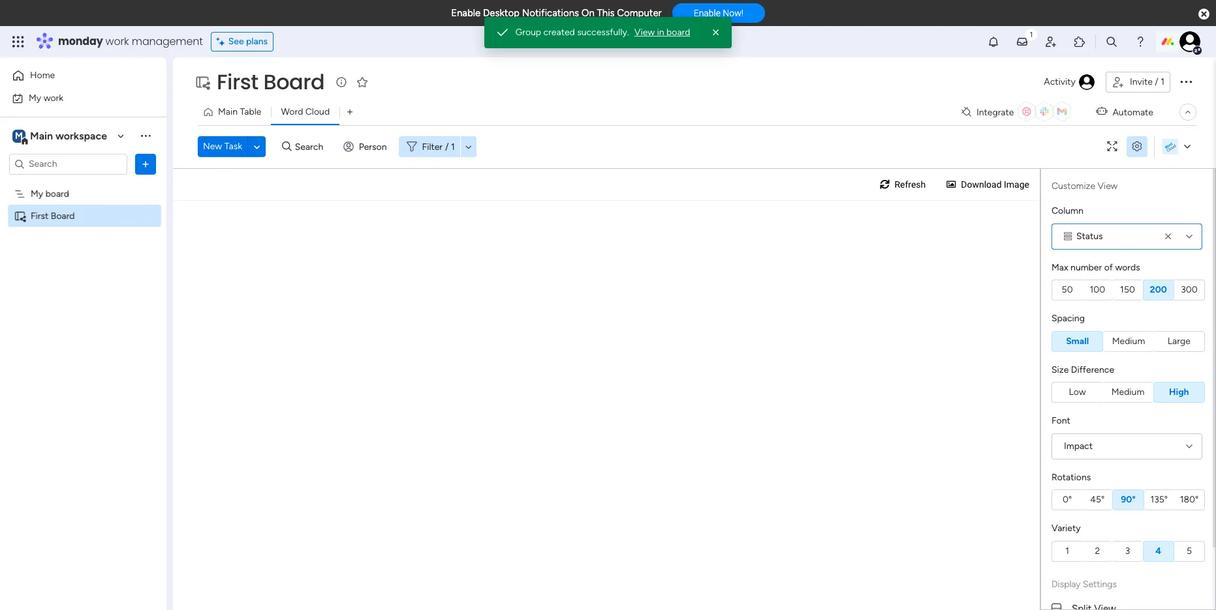 Task type: vqa. For each thing, say whether or not it's contained in the screenshot.


Task type: locate. For each thing, give the bounding box(es) containing it.
1 horizontal spatial 1
[[1065, 546, 1069, 557]]

home
[[30, 70, 55, 81]]

close image
[[710, 26, 723, 39]]

open full screen image
[[1102, 142, 1123, 152]]

monday
[[58, 34, 103, 49]]

first up main table on the top left of the page
[[217, 67, 258, 97]]

on
[[581, 7, 595, 19]]

100
[[1090, 285, 1105, 296]]

main right workspace icon
[[30, 130, 53, 142]]

1 vertical spatial medium button
[[1103, 383, 1153, 403]]

/ inside button
[[1155, 76, 1158, 87]]

see plans button
[[211, 32, 274, 52]]

1 vertical spatial my
[[31, 188, 43, 199]]

1 horizontal spatial /
[[1155, 76, 1158, 87]]

list box
[[0, 180, 166, 403]]

enable left desktop
[[451, 7, 481, 19]]

word cloud button
[[271, 102, 339, 123]]

this
[[597, 7, 615, 19]]

medium button for size difference
[[1103, 383, 1153, 403]]

0 horizontal spatial 1
[[451, 141, 455, 152]]

low
[[1069, 387, 1086, 398]]

main for main workspace
[[30, 130, 53, 142]]

option
[[0, 182, 166, 185]]

notifications
[[522, 7, 579, 19]]

select product image
[[12, 35, 25, 48]]

arrow down image
[[461, 139, 476, 155]]

low button
[[1052, 383, 1103, 403]]

0 vertical spatial first board
[[217, 67, 325, 97]]

0 vertical spatial board
[[667, 27, 690, 38]]

0 horizontal spatial work
[[44, 92, 63, 103]]

v2 split view image
[[1052, 602, 1061, 611]]

180° button
[[1174, 490, 1205, 511]]

autopilot image
[[1096, 103, 1107, 120]]

1 vertical spatial view
[[1098, 181, 1118, 192]]

work right monday
[[105, 34, 129, 49]]

rotations
[[1052, 472, 1091, 483]]

2 horizontal spatial 1
[[1161, 76, 1165, 87]]

invite
[[1130, 76, 1153, 87]]

alert containing group created successfully.
[[484, 17, 732, 48]]

/ right the filter
[[445, 141, 449, 152]]

2 button
[[1082, 541, 1113, 562]]

main for main table
[[218, 106, 238, 117]]

1 image
[[1025, 27, 1037, 41]]

0 vertical spatial work
[[105, 34, 129, 49]]

first board down my board
[[31, 211, 75, 222]]

5 button
[[1174, 541, 1205, 562]]

0 vertical spatial board
[[263, 67, 325, 97]]

options image up collapse board header icon
[[1178, 74, 1194, 89]]

1 vertical spatial first board
[[31, 211, 75, 222]]

person
[[359, 141, 387, 152]]

work inside my work button
[[44, 92, 63, 103]]

workspace options image
[[139, 129, 152, 142]]

view right customize at the top right of the page
[[1098, 181, 1118, 192]]

90°
[[1121, 495, 1136, 506]]

main
[[218, 106, 238, 117], [30, 130, 53, 142]]

created
[[543, 27, 575, 38]]

150 button
[[1113, 280, 1143, 301]]

0 horizontal spatial options image
[[139, 158, 152, 171]]

inbox image
[[1016, 35, 1029, 48]]

enable inside button
[[694, 8, 721, 18]]

0 vertical spatial medium button
[[1103, 331, 1154, 352]]

display
[[1052, 579, 1081, 590]]

1 vertical spatial first
[[31, 211, 49, 222]]

computer
[[617, 7, 662, 19]]

desktop
[[483, 7, 520, 19]]

now!
[[723, 8, 743, 18]]

1 horizontal spatial first board
[[217, 67, 325, 97]]

task
[[224, 141, 242, 152]]

1 horizontal spatial options image
[[1178, 74, 1194, 89]]

words
[[1115, 262, 1140, 273]]

135° button
[[1144, 490, 1174, 511]]

5
[[1187, 546, 1192, 557]]

options image
[[1178, 74, 1194, 89], [139, 158, 152, 171]]

notifications image
[[987, 35, 1000, 48]]

see plans
[[228, 36, 268, 47]]

0 vertical spatial 1
[[1161, 76, 1165, 87]]

1 vertical spatial board
[[45, 188, 69, 199]]

0°
[[1063, 495, 1072, 506]]

board down search in workspace field
[[45, 188, 69, 199]]

max
[[1052, 262, 1068, 273]]

main left table on the top left of the page
[[218, 106, 238, 117]]

50 button
[[1052, 280, 1082, 301]]

1 vertical spatial work
[[44, 92, 63, 103]]

1 right invite
[[1161, 76, 1165, 87]]

medium button
[[1103, 331, 1154, 352], [1103, 383, 1153, 403]]

my board
[[31, 188, 69, 199]]

in
[[657, 27, 664, 38]]

0 vertical spatial main
[[218, 106, 238, 117]]

3 button
[[1113, 541, 1143, 562]]

0 horizontal spatial /
[[445, 141, 449, 152]]

medium up difference
[[1112, 336, 1145, 347]]

4
[[1156, 546, 1161, 557]]

customize
[[1052, 181, 1095, 192]]

medium button up difference
[[1103, 331, 1154, 352]]

90° button
[[1113, 490, 1144, 511]]

enable up close image
[[694, 8, 721, 18]]

/ right invite
[[1155, 76, 1158, 87]]

v2 status outline image
[[1064, 232, 1072, 241]]

Search in workspace field
[[27, 157, 109, 172]]

1 vertical spatial board
[[51, 211, 75, 222]]

0 vertical spatial options image
[[1178, 74, 1194, 89]]

work down home
[[44, 92, 63, 103]]

1 down variety
[[1065, 546, 1069, 557]]

my down search in workspace field
[[31, 188, 43, 199]]

high button
[[1153, 383, 1205, 403]]

0 horizontal spatial main
[[30, 130, 53, 142]]

angle down image
[[254, 142, 260, 152]]

1 horizontal spatial work
[[105, 34, 129, 49]]

board right in
[[667, 27, 690, 38]]

0 horizontal spatial board
[[51, 211, 75, 222]]

4 button
[[1143, 541, 1174, 562]]

1 left the arrow down image
[[451, 141, 455, 152]]

/ for filter
[[445, 141, 449, 152]]

0 horizontal spatial enable
[[451, 7, 481, 19]]

medium button down difference
[[1103, 383, 1153, 403]]

first board
[[217, 67, 325, 97], [31, 211, 75, 222]]

settings
[[1083, 579, 1117, 590]]

successfully.
[[577, 27, 629, 38]]

activity
[[1044, 76, 1076, 87]]

0 vertical spatial medium
[[1112, 336, 1145, 347]]

board down my board
[[51, 211, 75, 222]]

group
[[515, 27, 541, 38]]

main table
[[218, 106, 261, 117]]

1 vertical spatial main
[[30, 130, 53, 142]]

first down my board
[[31, 211, 49, 222]]

main inside workspace selection element
[[30, 130, 53, 142]]

enable
[[451, 7, 481, 19], [694, 8, 721, 18]]

shareable board image
[[195, 74, 210, 90], [14, 210, 26, 222]]

1 vertical spatial medium
[[1111, 387, 1144, 398]]

view left in
[[634, 27, 655, 38]]

45°
[[1090, 495, 1105, 506]]

1 vertical spatial 1
[[451, 141, 455, 152]]

board
[[263, 67, 325, 97], [51, 211, 75, 222]]

my inside button
[[29, 92, 41, 103]]

0 horizontal spatial board
[[45, 188, 69, 199]]

collapse board header image
[[1183, 107, 1193, 117]]

1 vertical spatial options image
[[139, 158, 152, 171]]

1 horizontal spatial shareable board image
[[195, 74, 210, 90]]

0 vertical spatial first
[[217, 67, 258, 97]]

1 horizontal spatial enable
[[694, 8, 721, 18]]

activity button
[[1039, 72, 1100, 93]]

status
[[1076, 231, 1103, 242]]

apps image
[[1073, 35, 1086, 48]]

view in board link
[[634, 26, 690, 39]]

main inside button
[[218, 106, 238, 117]]

1 vertical spatial /
[[445, 141, 449, 152]]

150
[[1120, 285, 1135, 296]]

list box containing my board
[[0, 180, 166, 403]]

medium
[[1112, 336, 1145, 347], [1111, 387, 1144, 398]]

dapulse integrations image
[[961, 107, 971, 117]]

board up the word on the top left of page
[[263, 67, 325, 97]]

1 horizontal spatial main
[[218, 106, 238, 117]]

view
[[634, 27, 655, 38], [1098, 181, 1118, 192]]

invite members image
[[1044, 35, 1057, 48]]

medium down difference
[[1111, 387, 1144, 398]]

v2 search image
[[282, 140, 292, 154]]

font
[[1052, 416, 1070, 427]]

0 horizontal spatial shareable board image
[[14, 210, 26, 222]]

alert
[[484, 17, 732, 48]]

enable now! button
[[672, 3, 765, 23]]

0 horizontal spatial first board
[[31, 211, 75, 222]]

difference
[[1071, 365, 1114, 376]]

enable desktop notifications on this computer
[[451, 7, 662, 19]]

first
[[217, 67, 258, 97], [31, 211, 49, 222]]

options image down workspace options icon
[[139, 158, 152, 171]]

first board up table on the top left of the page
[[217, 67, 325, 97]]

word cloud
[[281, 106, 330, 117]]

monday work management
[[58, 34, 203, 49]]

1 horizontal spatial board
[[667, 27, 690, 38]]

0 horizontal spatial view
[[634, 27, 655, 38]]

my down home
[[29, 92, 41, 103]]

main table button
[[198, 102, 271, 123]]

work for my
[[44, 92, 63, 103]]

0 vertical spatial my
[[29, 92, 41, 103]]

1 horizontal spatial view
[[1098, 181, 1118, 192]]

search everything image
[[1105, 35, 1118, 48]]

invite / 1
[[1130, 76, 1165, 87]]

m
[[15, 130, 23, 141]]

0 vertical spatial /
[[1155, 76, 1158, 87]]



Task type: describe. For each thing, give the bounding box(es) containing it.
invite / 1 button
[[1106, 72, 1170, 93]]

enable for enable now!
[[694, 8, 721, 18]]

settings image
[[1127, 142, 1148, 152]]

max number of words
[[1052, 262, 1140, 273]]

table
[[240, 106, 261, 117]]

large button
[[1154, 331, 1205, 352]]

word
[[281, 106, 303, 117]]

board inside alert
[[667, 27, 690, 38]]

workspace
[[55, 130, 107, 142]]

300 button
[[1174, 280, 1205, 301]]

1 for filter / 1
[[451, 141, 455, 152]]

200
[[1150, 285, 1167, 296]]

customize view
[[1052, 181, 1118, 192]]

column
[[1052, 206, 1083, 217]]

135°
[[1150, 495, 1168, 506]]

variety
[[1052, 524, 1081, 535]]

large
[[1168, 336, 1191, 347]]

300
[[1181, 285, 1198, 296]]

enable now!
[[694, 8, 743, 18]]

workspace image
[[12, 129, 25, 143]]

plans
[[246, 36, 268, 47]]

cloud
[[305, 106, 330, 117]]

show board description image
[[334, 76, 349, 89]]

home button
[[8, 65, 140, 86]]

medium for spacing
[[1112, 336, 1145, 347]]

work for monday
[[105, 34, 129, 49]]

dapulse close image
[[1198, 8, 1210, 21]]

impact
[[1064, 441, 1093, 452]]

spacing
[[1052, 313, 1085, 324]]

filter
[[422, 141, 443, 152]]

number
[[1071, 262, 1102, 273]]

person button
[[338, 136, 395, 157]]

1 for invite / 1
[[1161, 76, 1165, 87]]

200 button
[[1143, 280, 1174, 301]]

new task
[[203, 141, 242, 152]]

my work
[[29, 92, 63, 103]]

1 vertical spatial shareable board image
[[14, 210, 26, 222]]

0 vertical spatial shareable board image
[[195, 74, 210, 90]]

2 vertical spatial 1
[[1065, 546, 1069, 557]]

Search field
[[292, 138, 331, 156]]

management
[[132, 34, 203, 49]]

jacob simon image
[[1180, 31, 1200, 52]]

enable for enable desktop notifications on this computer
[[451, 7, 481, 19]]

2
[[1095, 546, 1100, 557]]

group created successfully. view in board
[[515, 27, 690, 38]]

First Board field
[[213, 67, 328, 97]]

medium button for spacing
[[1103, 331, 1154, 352]]

180°
[[1180, 495, 1199, 506]]

0 vertical spatial view
[[634, 27, 655, 38]]

0° button
[[1052, 490, 1082, 511]]

0 horizontal spatial first
[[31, 211, 49, 222]]

my for my work
[[29, 92, 41, 103]]

see
[[228, 36, 244, 47]]

3
[[1125, 546, 1130, 557]]

new task button
[[198, 136, 247, 157]]

automate
[[1113, 107, 1153, 118]]

small button
[[1052, 331, 1103, 352]]

1 button
[[1052, 541, 1082, 562]]

high
[[1169, 387, 1189, 398]]

display settings
[[1052, 579, 1117, 590]]

50
[[1062, 285, 1073, 296]]

1 horizontal spatial board
[[263, 67, 325, 97]]

of
[[1104, 262, 1113, 273]]

my for my board
[[31, 188, 43, 199]]

45° button
[[1082, 490, 1113, 511]]

add to favorites image
[[356, 75, 369, 88]]

size
[[1052, 365, 1069, 376]]

filter / 1
[[422, 141, 455, 152]]

main workspace
[[30, 130, 107, 142]]

100 button
[[1082, 280, 1113, 301]]

add view image
[[347, 107, 353, 117]]

my work button
[[8, 88, 140, 109]]

1 horizontal spatial first
[[217, 67, 258, 97]]

size difference
[[1052, 365, 1114, 376]]

help image
[[1134, 35, 1147, 48]]

medium for size difference
[[1111, 387, 1144, 398]]

workspace selection element
[[12, 128, 109, 145]]

small
[[1066, 336, 1089, 347]]

/ for invite
[[1155, 76, 1158, 87]]

integrate
[[976, 107, 1014, 118]]

new
[[203, 141, 222, 152]]



